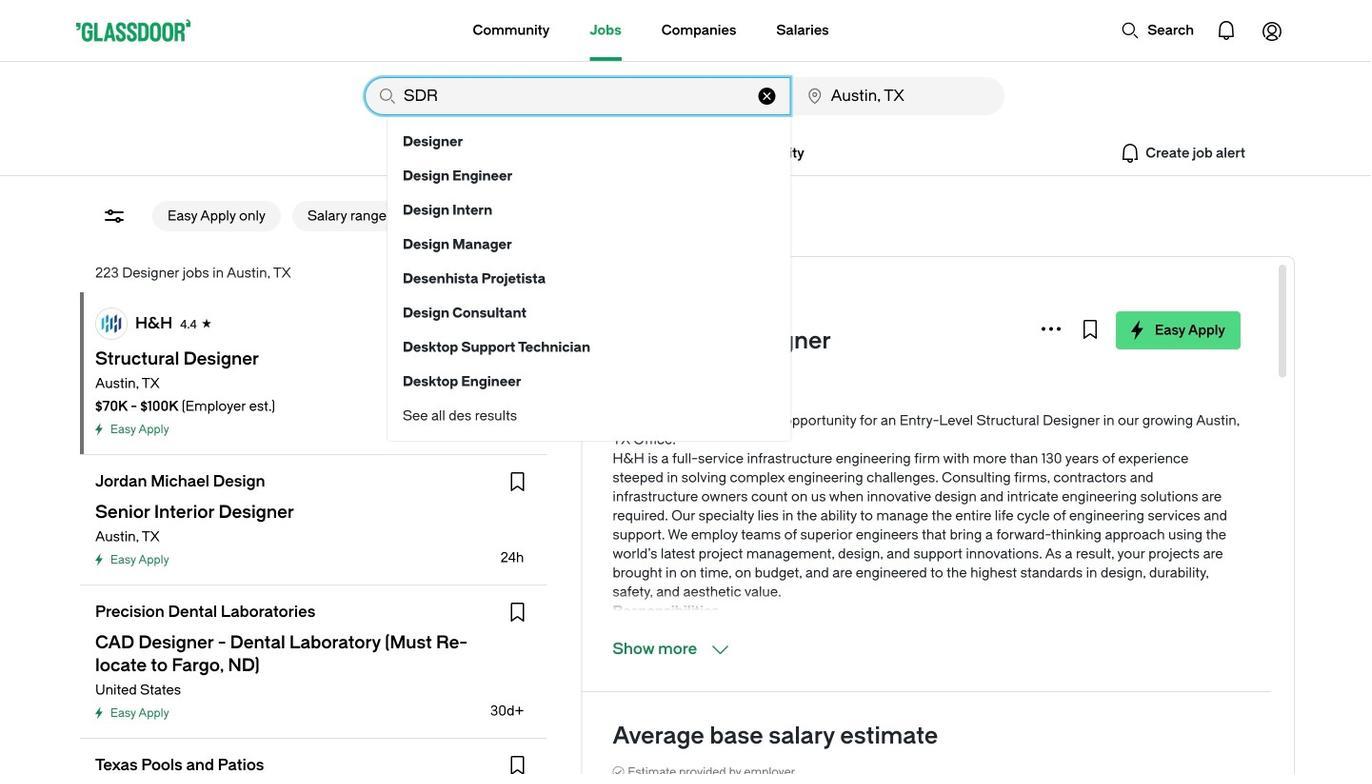 Task type: describe. For each thing, give the bounding box(es) containing it.
lottie animation container image
[[1121, 21, 1140, 40]]

none field the search location
[[793, 77, 1005, 115]]

open filter menu image
[[103, 205, 126, 228]]

jobs list element
[[80, 292, 547, 774]]

clear input image
[[758, 88, 776, 105]]



Task type: locate. For each thing, give the bounding box(es) containing it.
None field
[[365, 77, 791, 441], [793, 77, 1005, 115], [365, 77, 791, 441]]

Search keyword field
[[365, 77, 791, 115]]

Search location field
[[793, 77, 1005, 115]]

lottie animation container image
[[397, 0, 474, 59], [397, 0, 474, 59], [1204, 8, 1249, 53], [1204, 8, 1249, 53], [1249, 8, 1295, 53], [1249, 8, 1295, 53], [1121, 21, 1140, 40]]

h&h logo image
[[96, 309, 127, 339]]



Task type: vqa. For each thing, say whether or not it's contained in the screenshot.
clear input image
yes



